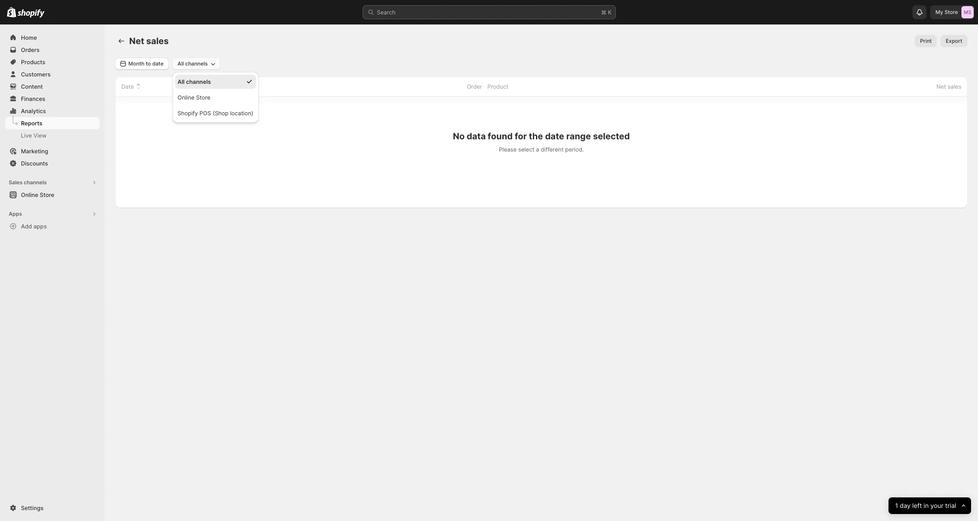 Task type: locate. For each thing, give the bounding box(es) containing it.
1 vertical spatial online
[[21, 191, 38, 198]]

1 vertical spatial all channels
[[178, 78, 211, 85]]

all channels inside all channels dropdown button
[[178, 60, 208, 67]]

net sales
[[129, 36, 169, 46], [937, 83, 962, 90]]

sales channels button
[[5, 176, 100, 189]]

1 horizontal spatial sales
[[949, 83, 962, 90]]

in
[[924, 502, 929, 510]]

channels inside button
[[186, 78, 211, 85]]

product
[[488, 83, 509, 90]]

0 horizontal spatial net sales
[[129, 36, 169, 46]]

store down sales channels button
[[40, 191, 54, 198]]

to
[[146, 60, 151, 67]]

1 vertical spatial sales
[[949, 83, 962, 90]]

1 vertical spatial net sales
[[937, 83, 962, 90]]

order
[[467, 83, 483, 90]]

1 vertical spatial date
[[546, 131, 565, 142]]

0 vertical spatial online store
[[178, 94, 211, 101]]

all channels down all channels dropdown button
[[178, 78, 211, 85]]

online down "sales channels"
[[21, 191, 38, 198]]

the
[[529, 131, 544, 142]]

selected
[[593, 131, 630, 142]]

month to date
[[128, 60, 164, 67]]

store
[[945, 9, 959, 15], [196, 94, 211, 101], [40, 191, 54, 198]]

online store button up apps button
[[0, 189, 105, 201]]

shopify image
[[18, 9, 45, 18]]

date inside no data found for the date range selected please select a different period.
[[546, 131, 565, 142]]

0 horizontal spatial date
[[152, 60, 164, 67]]

0 vertical spatial channels
[[185, 60, 208, 67]]

0 horizontal spatial online store
[[21, 191, 54, 198]]

channels for all channels button
[[186, 78, 211, 85]]

content link
[[5, 80, 100, 93]]

all channels
[[178, 60, 208, 67], [178, 78, 211, 85]]

online up shopify
[[178, 94, 195, 101]]

online store button down all channels button
[[175, 90, 256, 104]]

all inside all channels dropdown button
[[178, 60, 184, 67]]

1 day left in your trial button
[[889, 498, 972, 514]]

marketing link
[[5, 145, 100, 157]]

online store
[[178, 94, 211, 101], [21, 191, 54, 198]]

export button
[[941, 35, 968, 47]]

online store up shopify
[[178, 94, 211, 101]]

date
[[152, 60, 164, 67], [546, 131, 565, 142]]

products link
[[5, 56, 100, 68]]

product button
[[487, 78, 519, 95]]

home link
[[5, 31, 100, 44]]

(shop
[[213, 110, 229, 117]]

add apps button
[[5, 220, 100, 232]]

sales
[[146, 36, 169, 46], [949, 83, 962, 90]]

store up pos
[[196, 94, 211, 101]]

all channels up all channels button
[[178, 60, 208, 67]]

date up different
[[546, 131, 565, 142]]

no data found for the date range selected please select a different period.
[[453, 131, 630, 153]]

different
[[541, 146, 564, 153]]

channels inside button
[[24, 179, 47, 186]]

orders link
[[5, 44, 100, 56]]

0 vertical spatial online
[[178, 94, 195, 101]]

date
[[121, 83, 134, 90]]

net sales button
[[927, 78, 964, 95]]

channels up all channels button
[[185, 60, 208, 67]]

view
[[33, 132, 47, 139]]

2 all channels from the top
[[178, 78, 211, 85]]

online store button
[[175, 90, 256, 104], [0, 189, 105, 201]]

1 vertical spatial all
[[178, 78, 185, 85]]

my
[[936, 9, 944, 15]]

range
[[567, 131, 591, 142]]

1 vertical spatial net
[[937, 83, 947, 90]]

all
[[178, 60, 184, 67], [178, 78, 185, 85]]

0 vertical spatial online store button
[[175, 90, 256, 104]]

2 horizontal spatial store
[[945, 9, 959, 15]]

live view link
[[5, 129, 100, 142]]

sales channels
[[9, 179, 47, 186]]

0 vertical spatial date
[[152, 60, 164, 67]]

2 vertical spatial channels
[[24, 179, 47, 186]]

0 vertical spatial sales
[[146, 36, 169, 46]]

marketing
[[21, 148, 48, 155]]

online
[[178, 94, 195, 101], [21, 191, 38, 198]]

1 horizontal spatial store
[[196, 94, 211, 101]]

date button
[[120, 78, 144, 95]]

1 all channels from the top
[[178, 60, 208, 67]]

channels
[[185, 60, 208, 67], [186, 78, 211, 85], [24, 179, 47, 186]]

channels down discounts
[[24, 179, 47, 186]]

settings
[[21, 505, 44, 512]]

store right my
[[945, 9, 959, 15]]

please
[[499, 146, 517, 153]]

date right to
[[152, 60, 164, 67]]

channels down all channels dropdown button
[[186, 78, 211, 85]]

0 vertical spatial all
[[178, 60, 184, 67]]

0 horizontal spatial online store button
[[0, 189, 105, 201]]

all channels button
[[172, 58, 220, 70]]

0 horizontal spatial store
[[40, 191, 54, 198]]

1 vertical spatial channels
[[186, 78, 211, 85]]

0 vertical spatial all channels
[[178, 60, 208, 67]]

all right to
[[178, 60, 184, 67]]

1 horizontal spatial net sales
[[937, 83, 962, 90]]

reports
[[21, 120, 42, 127]]

my store image
[[962, 6, 975, 18]]

trial
[[946, 502, 957, 510]]

1 horizontal spatial net
[[937, 83, 947, 90]]

channels for sales channels button
[[24, 179, 47, 186]]

0 horizontal spatial net
[[129, 36, 144, 46]]

1 all from the top
[[178, 60, 184, 67]]

orders
[[21, 46, 40, 53]]

order button
[[457, 78, 484, 95]]

0 vertical spatial store
[[945, 9, 959, 15]]

0 horizontal spatial sales
[[146, 36, 169, 46]]

all down all channels dropdown button
[[178, 78, 185, 85]]

month
[[128, 60, 145, 67]]

finances
[[21, 95, 45, 102]]

1 vertical spatial online store button
[[0, 189, 105, 201]]

net
[[129, 36, 144, 46], [937, 83, 947, 90]]

online store down "sales channels"
[[21, 191, 54, 198]]

found
[[488, 131, 513, 142]]

2 all from the top
[[178, 78, 185, 85]]

channels inside dropdown button
[[185, 60, 208, 67]]

0 horizontal spatial online
[[21, 191, 38, 198]]

date inside month to date dropdown button
[[152, 60, 164, 67]]

1 horizontal spatial date
[[546, 131, 565, 142]]



Task type: vqa. For each thing, say whether or not it's contained in the screenshot.
second All
yes



Task type: describe. For each thing, give the bounding box(es) containing it.
print button
[[916, 35, 938, 47]]

add apps
[[21, 223, 47, 230]]

customers link
[[5, 68, 100, 80]]

shopify pos (shop location)
[[178, 110, 254, 117]]

customers
[[21, 71, 51, 78]]

all channels inside all channels button
[[178, 78, 211, 85]]

print
[[921, 38, 933, 44]]

k
[[609, 9, 612, 16]]

analytics
[[21, 107, 46, 114]]

1 vertical spatial online store
[[21, 191, 54, 198]]

search
[[377, 9, 396, 16]]

1 day left in your trial
[[896, 502, 957, 510]]

⌘ k
[[602, 9, 612, 16]]

export
[[947, 38, 963, 44]]

0 vertical spatial net sales
[[129, 36, 169, 46]]

live
[[21, 132, 32, 139]]

sales
[[9, 179, 23, 186]]

left
[[913, 502, 923, 510]]

location)
[[230, 110, 254, 117]]

net inside button
[[937, 83, 947, 90]]

apps
[[33, 223, 47, 230]]

discounts
[[21, 160, 48, 167]]

1 horizontal spatial online
[[178, 94, 195, 101]]

finances link
[[5, 93, 100, 105]]

1 horizontal spatial online store button
[[175, 90, 256, 104]]

select
[[519, 146, 535, 153]]

shopify pos (shop location) button
[[175, 106, 256, 120]]

home
[[21, 34, 37, 41]]

my store
[[936, 9, 959, 15]]

shopify
[[178, 110, 198, 117]]

online store link
[[5, 189, 100, 201]]

pos
[[200, 110, 211, 117]]

reports link
[[5, 117, 100, 129]]

1 vertical spatial store
[[196, 94, 211, 101]]

0 vertical spatial net
[[129, 36, 144, 46]]

apps
[[9, 211, 22, 217]]

1 horizontal spatial online store
[[178, 94, 211, 101]]

all inside all channels button
[[178, 78, 185, 85]]

shopify image
[[7, 7, 16, 17]]

products
[[21, 59, 45, 66]]

period.
[[566, 146, 584, 153]]

analytics link
[[5, 105, 100, 117]]

live view
[[21, 132, 47, 139]]

settings link
[[5, 502, 100, 514]]

your
[[931, 502, 944, 510]]

all channels button
[[175, 75, 256, 89]]

add
[[21, 223, 32, 230]]

data
[[467, 131, 486, 142]]

a
[[536, 146, 540, 153]]

⌘
[[602, 9, 607, 16]]

no
[[453, 131, 465, 142]]

content
[[21, 83, 43, 90]]

2 vertical spatial store
[[40, 191, 54, 198]]

1
[[896, 502, 899, 510]]

for
[[515, 131, 527, 142]]

day
[[901, 502, 911, 510]]

apps button
[[5, 208, 100, 220]]

sales inside button
[[949, 83, 962, 90]]

net sales inside button
[[937, 83, 962, 90]]

discounts link
[[5, 157, 100, 169]]

month to date button
[[115, 58, 169, 70]]



